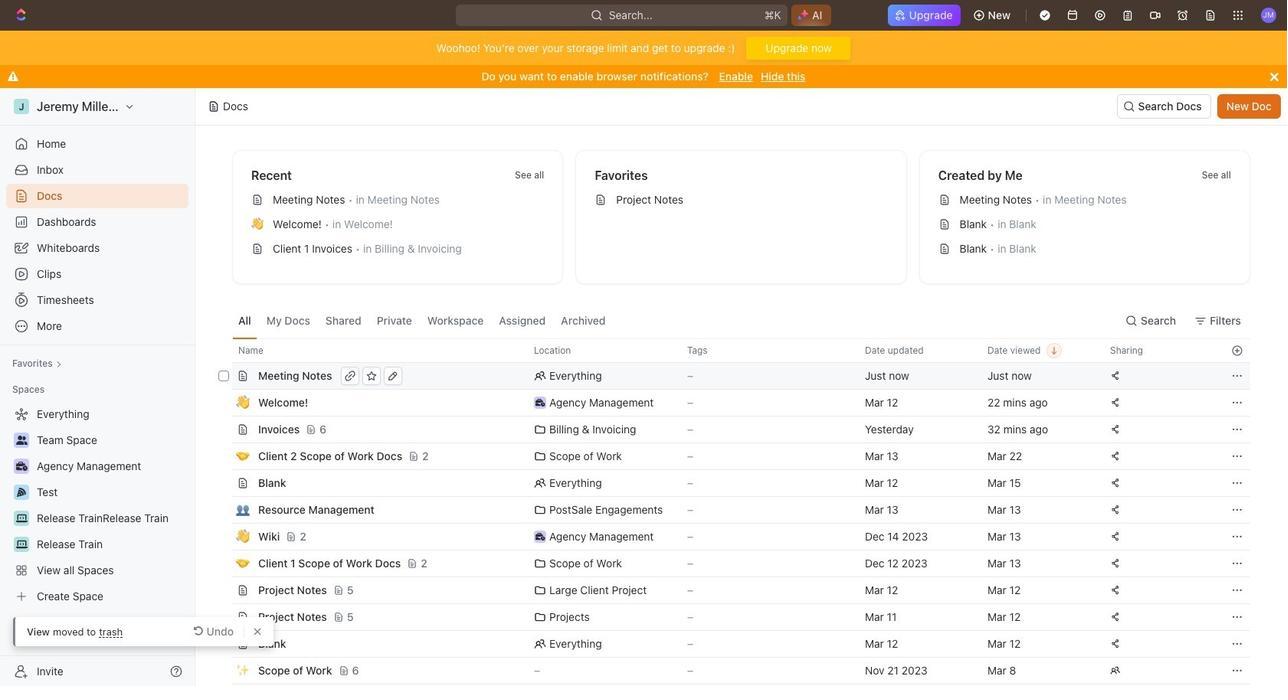 Task type: locate. For each thing, give the bounding box(es) containing it.
0 vertical spatial cell
[[215, 604, 232, 631]]

0 vertical spatial business time image
[[535, 399, 545, 407]]

row
[[215, 339, 1250, 363], [215, 362, 1250, 390], [215, 389, 1250, 417], [215, 416, 1250, 444], [215, 443, 1250, 470], [215, 470, 1250, 497], [215, 496, 1250, 524], [215, 523, 1250, 551], [215, 550, 1250, 578], [215, 577, 1250, 604], [215, 604, 1250, 631], [215, 631, 1250, 658], [215, 657, 1250, 685], [215, 684, 1250, 686]]

1 vertical spatial laptop code image
[[16, 540, 27, 549]]

3 cell from the top
[[215, 685, 232, 686]]

9 row from the top
[[215, 550, 1250, 578]]

1 business time image from the top
[[535, 399, 545, 407]]

table
[[215, 339, 1250, 686]]

12 row from the top
[[215, 631, 1250, 658]]

2 cell from the top
[[215, 631, 232, 657]]

10 row from the top
[[215, 577, 1250, 604]]

1 vertical spatial business time image
[[535, 533, 545, 541]]

11 row from the top
[[215, 604, 1250, 631]]

laptop code image
[[16, 514, 27, 523], [16, 540, 27, 549]]

sidebar navigation
[[0, 88, 198, 686]]

tree
[[6, 402, 188, 609]]

business time image
[[535, 399, 545, 407], [535, 533, 545, 541]]

1 vertical spatial cell
[[215, 631, 232, 657]]

jeremy miller's workspace, , element
[[14, 99, 29, 114]]

cell
[[215, 604, 232, 631], [215, 631, 232, 657], [215, 685, 232, 686]]

business time image
[[16, 462, 27, 471]]

2 vertical spatial cell
[[215, 685, 232, 686]]

tab list
[[232, 303, 612, 339]]

0 vertical spatial laptop code image
[[16, 514, 27, 523]]

14 row from the top
[[215, 684, 1250, 686]]

8 row from the top
[[215, 523, 1250, 551]]

2 row from the top
[[215, 362, 1250, 390]]



Task type: describe. For each thing, give the bounding box(es) containing it.
6 row from the top
[[215, 470, 1250, 497]]

1 row from the top
[[215, 339, 1250, 363]]

pizza slice image
[[17, 488, 26, 497]]

1 cell from the top
[[215, 604, 232, 631]]

3 row from the top
[[215, 389, 1250, 417]]

2 business time image from the top
[[535, 533, 545, 541]]

4 row from the top
[[215, 416, 1250, 444]]

13 row from the top
[[215, 657, 1250, 685]]

1 laptop code image from the top
[[16, 514, 27, 523]]

7 row from the top
[[215, 496, 1250, 524]]

5 row from the top
[[215, 443, 1250, 470]]

2 laptop code image from the top
[[16, 540, 27, 549]]

user group image
[[16, 436, 27, 445]]

tree inside sidebar navigation
[[6, 402, 188, 609]]



Task type: vqa. For each thing, say whether or not it's contained in the screenshot.
Kendall Parks's Workspace, , 'element'
no



